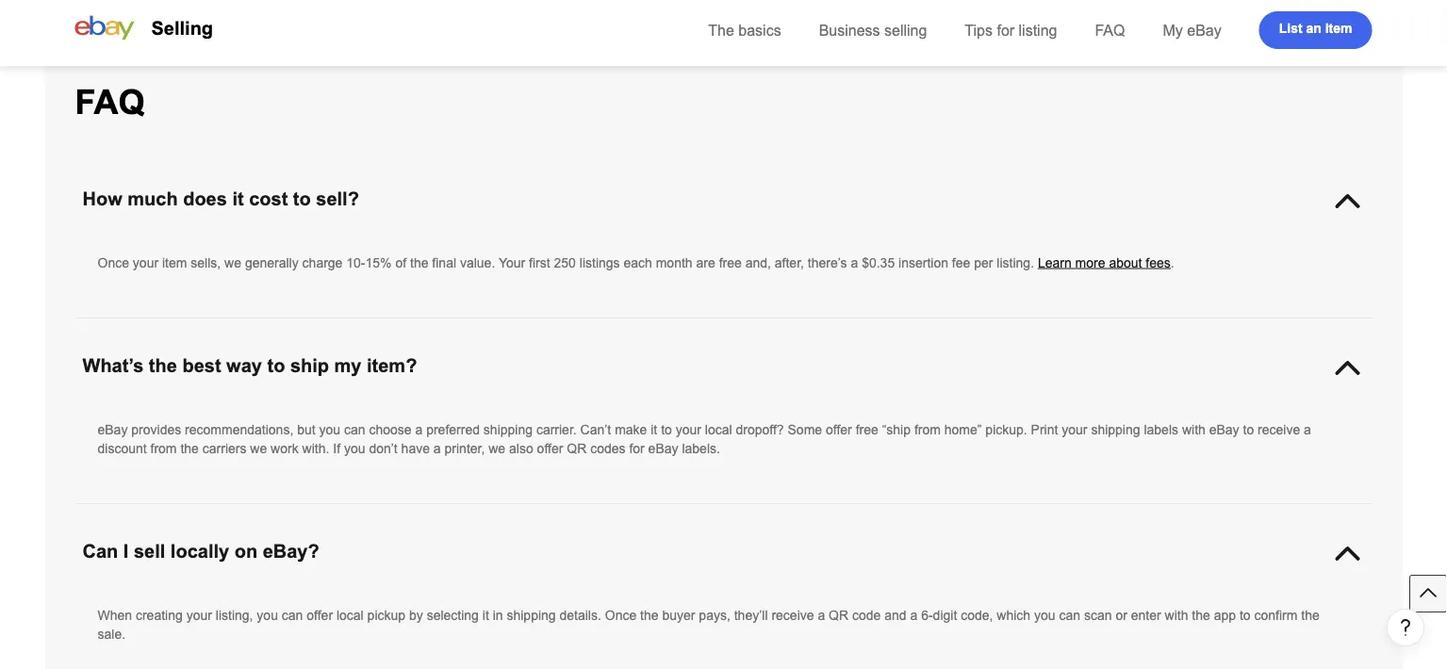 Task type: vqa. For each thing, say whether or not it's contained in the screenshot.
listings
yes



Task type: describe. For each thing, give the bounding box(es) containing it.
ebay provides recommendations, but you can choose a preferred shipping carrier. can't make it to your local dropoff? some offer free "ship from home" pickup. print your shipping labels with ebay to receive a discount from the carriers we work with. if you don't have a printer, we also offer qr codes for ebay labels.
[[98, 423, 1312, 456]]

0 vertical spatial once
[[98, 256, 129, 270]]

insertion
[[899, 256, 949, 270]]

selling
[[151, 18, 213, 39]]

offer inside when creating your listing, you can offer local pickup by selecting it in shipping details. once the buyer pays, they'll receive a qr code and a 6-digit code, which you can scan or enter with the app to confirm the sale.
[[307, 608, 333, 623]]

$0.35
[[862, 256, 895, 270]]

final
[[432, 256, 457, 270]]

way
[[226, 356, 262, 376]]

to right way
[[267, 356, 285, 376]]

once your item sells, we generally charge 10-15% of the final value. your first 250 listings each month are free and, after, there's a $0.35 insertion fee per listing. learn more about fees .
[[98, 256, 1175, 270]]

receive inside ebay provides recommendations, but you can choose a preferred shipping carrier. can't make it to your local dropoff? some offer free "ship from home" pickup. print your shipping labels with ebay to receive a discount from the carriers we work with. if you don't have a printer, we also offer qr codes for ebay labels.
[[1258, 423, 1301, 437]]

or
[[1116, 608, 1128, 623]]

learn more about fees link
[[1038, 256, 1171, 270]]

an
[[1307, 21, 1322, 36]]

confirm
[[1255, 608, 1298, 623]]

your inside when creating your listing, you can offer local pickup by selecting it in shipping details. once the buyer pays, they'll receive a qr code and a 6-digit code, which you can scan or enter with the app to confirm the sale.
[[186, 608, 212, 623]]

shipping inside when creating your listing, you can offer local pickup by selecting it in shipping details. once the buyer pays, they'll receive a qr code and a 6-digit code, which you can scan or enter with the app to confirm the sale.
[[507, 608, 556, 623]]

0 horizontal spatial we
[[225, 256, 241, 270]]

.
[[1171, 256, 1175, 270]]

of
[[396, 256, 407, 270]]

labels.
[[682, 441, 720, 456]]

listing
[[1019, 22, 1058, 39]]

local inside when creating your listing, you can offer local pickup by selecting it in shipping details. once the buyer pays, they'll receive a qr code and a 6-digit code, which you can scan or enter with the app to confirm the sale.
[[337, 608, 364, 623]]

code
[[853, 608, 881, 623]]

print
[[1031, 423, 1059, 437]]

selecting
[[427, 608, 479, 623]]

when creating your listing, you can offer local pickup by selecting it in shipping details. once the buyer pays, they'll receive a qr code and a 6-digit code, which you can scan or enter with the app to confirm the sale.
[[98, 608, 1320, 642]]

if
[[333, 441, 341, 456]]

also
[[509, 441, 534, 456]]

make
[[615, 423, 647, 437]]

0 vertical spatial offer
[[826, 423, 852, 437]]

some
[[788, 423, 823, 437]]

more
[[1076, 256, 1106, 270]]

per
[[975, 256, 994, 270]]

shipping left labels
[[1092, 423, 1141, 437]]

the left app
[[1192, 608, 1211, 623]]

"ship
[[882, 423, 911, 437]]

discount
[[98, 441, 147, 456]]

ebay up discount
[[98, 423, 128, 437]]

help, opens dialogs image
[[1397, 618, 1416, 637]]

charge
[[302, 256, 343, 270]]

the inside ebay provides recommendations, but you can choose a preferred shipping carrier. can't make it to your local dropoff? some offer free "ship from home" pickup. print your shipping labels with ebay to receive a discount from the carriers we work with. if you don't have a printer, we also offer qr codes for ebay labels.
[[181, 441, 199, 456]]

tips
[[965, 22, 993, 39]]

0 vertical spatial it
[[232, 189, 244, 209]]

codes
[[591, 441, 626, 456]]

the left best at the bottom left
[[149, 356, 177, 376]]

digit
[[933, 608, 958, 623]]

the basics link
[[709, 22, 782, 39]]

preferred
[[426, 423, 480, 437]]

code,
[[961, 608, 994, 623]]

once inside when creating your listing, you can offer local pickup by selecting it in shipping details. once the buyer pays, they'll receive a qr code and a 6-digit code, which you can scan or enter with the app to confirm the sale.
[[605, 608, 637, 623]]

receive inside when creating your listing, you can offer local pickup by selecting it in shipping details. once the buyer pays, they'll receive a qr code and a 6-digit code, which you can scan or enter with the app to confirm the sale.
[[772, 608, 814, 623]]

tips for listing
[[965, 22, 1058, 39]]

basics
[[739, 22, 782, 39]]

with inside ebay provides recommendations, but you can choose a preferred shipping carrier. can't make it to your local dropoff? some offer free "ship from home" pickup. print your shipping labels with ebay to receive a discount from the carriers we work with. if you don't have a printer, we also offer qr codes for ebay labels.
[[1183, 423, 1206, 437]]

to right cost at the top of the page
[[293, 189, 311, 209]]

listing.
[[997, 256, 1035, 270]]

sell?
[[316, 189, 359, 209]]

with inside when creating your listing, you can offer local pickup by selecting it in shipping details. once the buyer pays, they'll receive a qr code and a 6-digit code, which you can scan or enter with the app to confirm the sale.
[[1165, 608, 1189, 623]]

free for offer
[[856, 423, 879, 437]]

recommendations,
[[185, 423, 294, 437]]

your right print
[[1062, 423, 1088, 437]]

provides
[[131, 423, 181, 437]]

on
[[235, 541, 258, 562]]

1 vertical spatial offer
[[537, 441, 563, 456]]

learn
[[1038, 256, 1072, 270]]

list an item link
[[1260, 11, 1373, 49]]

when
[[98, 608, 132, 623]]

creating
[[136, 608, 183, 623]]

your up labels.
[[676, 423, 702, 437]]

your
[[499, 256, 526, 270]]

faq link
[[1095, 22, 1126, 39]]

ebay right labels
[[1210, 423, 1240, 437]]

dropoff?
[[736, 423, 784, 437]]

0 vertical spatial faq
[[1095, 22, 1126, 39]]

1 horizontal spatial from
[[915, 423, 941, 437]]

15%
[[366, 256, 392, 270]]

list
[[1280, 21, 1303, 36]]

ebay right the my
[[1188, 22, 1222, 39]]

about
[[1110, 256, 1143, 270]]

and
[[885, 608, 907, 623]]

to right labels
[[1244, 423, 1255, 437]]

qr inside ebay provides recommendations, but you can choose a preferred shipping carrier. can't make it to your local dropoff? some offer free "ship from home" pickup. print your shipping labels with ebay to receive a discount from the carriers we work with. if you don't have a printer, we also offer qr codes for ebay labels.
[[567, 441, 587, 456]]

which
[[997, 608, 1031, 623]]

first
[[529, 256, 550, 270]]

there's
[[808, 256, 848, 270]]

tips for listing link
[[965, 22, 1058, 39]]

selling
[[885, 22, 927, 39]]

choose
[[369, 423, 412, 437]]

scan
[[1085, 608, 1112, 623]]

labels
[[1145, 423, 1179, 437]]

it inside ebay provides recommendations, but you can choose a preferred shipping carrier. can't make it to your local dropoff? some offer free "ship from home" pickup. print your shipping labels with ebay to receive a discount from the carriers we work with. if you don't have a printer, we also offer qr codes for ebay labels.
[[651, 423, 658, 437]]

you right which
[[1035, 608, 1056, 623]]



Task type: locate. For each thing, give the bounding box(es) containing it.
buyer
[[663, 608, 696, 623]]

a
[[851, 256, 859, 270], [415, 423, 423, 437], [1305, 423, 1312, 437], [434, 441, 441, 456], [818, 608, 825, 623], [911, 608, 918, 623]]

it left in
[[483, 608, 489, 623]]

i
[[123, 541, 129, 562]]

qr inside when creating your listing, you can offer local pickup by selecting it in shipping details. once the buyer pays, they'll receive a qr code and a 6-digit code, which you can scan or enter with the app to confirm the sale.
[[829, 608, 849, 623]]

the right confirm
[[1302, 608, 1320, 623]]

your left sells,
[[133, 256, 159, 270]]

listings
[[580, 256, 620, 270]]

1 horizontal spatial item
[[1326, 21, 1353, 36]]

1 vertical spatial faq
[[75, 83, 145, 121]]

from down provides
[[150, 441, 177, 456]]

to inside when creating your listing, you can offer local pickup by selecting it in shipping details. once the buyer pays, they'll receive a qr code and a 6-digit code, which you can scan or enter with the app to confirm the sale.
[[1240, 608, 1251, 623]]

can for ebay?
[[282, 608, 303, 623]]

1 vertical spatial local
[[337, 608, 364, 623]]

2 horizontal spatial it
[[651, 423, 658, 437]]

the right of
[[410, 256, 429, 270]]

1 vertical spatial qr
[[829, 608, 849, 623]]

fee
[[952, 256, 971, 270]]

item for your
[[162, 256, 187, 270]]

faq
[[1095, 22, 1126, 39], [75, 83, 145, 121]]

0 vertical spatial for
[[997, 22, 1015, 39]]

ebay
[[1188, 22, 1222, 39], [98, 423, 128, 437], [1210, 423, 1240, 437], [649, 441, 679, 456]]

offer left pickup
[[307, 608, 333, 623]]

250
[[554, 256, 576, 270]]

with right enter
[[1165, 608, 1189, 623]]

have
[[401, 441, 430, 456]]

ebay?
[[263, 541, 319, 562]]

does
[[183, 189, 227, 209]]

from right "ship
[[915, 423, 941, 437]]

for inside ebay provides recommendations, but you can choose a preferred shipping carrier. can't make it to your local dropoff? some offer free "ship from home" pickup. print your shipping labels with ebay to receive a discount from the carriers we work with. if you don't have a printer, we also offer qr codes for ebay labels.
[[629, 441, 645, 456]]

list an item
[[1280, 21, 1353, 36]]

how much does it cost to sell?
[[83, 189, 359, 209]]

item for an
[[1326, 21, 1353, 36]]

0 horizontal spatial for
[[629, 441, 645, 456]]

we left also on the left of page
[[489, 441, 506, 456]]

with right labels
[[1183, 423, 1206, 437]]

pays,
[[699, 608, 731, 623]]

1 vertical spatial for
[[629, 441, 645, 456]]

once down 'how'
[[98, 256, 129, 270]]

1 vertical spatial with
[[1165, 608, 1189, 623]]

item right an
[[1326, 21, 1353, 36]]

shipping right in
[[507, 608, 556, 623]]

to right app
[[1240, 608, 1251, 623]]

and,
[[746, 256, 771, 270]]

1 horizontal spatial can
[[344, 423, 366, 437]]

1 horizontal spatial free
[[856, 423, 879, 437]]

business selling link
[[819, 22, 927, 39]]

1 horizontal spatial we
[[250, 441, 267, 456]]

my ebay
[[1163, 22, 1222, 39]]

1 horizontal spatial qr
[[829, 608, 849, 623]]

ebay left labels.
[[649, 441, 679, 456]]

1 horizontal spatial it
[[483, 608, 489, 623]]

carriers
[[203, 441, 247, 456]]

can i sell locally on ebay?
[[83, 541, 319, 562]]

app
[[1215, 608, 1237, 623]]

0 vertical spatial qr
[[567, 441, 587, 456]]

much
[[128, 189, 178, 209]]

0 vertical spatial local
[[705, 423, 733, 437]]

my
[[334, 356, 362, 376]]

offer right some
[[826, 423, 852, 437]]

can inside ebay provides recommendations, but you can choose a preferred shipping carrier. can't make it to your local dropoff? some offer free "ship from home" pickup. print your shipping labels with ebay to receive a discount from the carriers we work with. if you don't have a printer, we also offer qr codes for ebay labels.
[[344, 423, 366, 437]]

free left "ship
[[856, 423, 879, 437]]

1 vertical spatial once
[[605, 608, 637, 623]]

pickup.
[[986, 423, 1028, 437]]

the
[[410, 256, 429, 270], [149, 356, 177, 376], [181, 441, 199, 456], [641, 608, 659, 623], [1192, 608, 1211, 623], [1302, 608, 1320, 623]]

it left cost at the top of the page
[[232, 189, 244, 209]]

you up "if"
[[319, 423, 341, 437]]

you
[[319, 423, 341, 437], [344, 441, 365, 456], [257, 608, 278, 623], [1035, 608, 1056, 623]]

it inside when creating your listing, you can offer local pickup by selecting it in shipping details. once the buyer pays, they'll receive a qr code and a 6-digit code, which you can scan or enter with the app to confirm the sale.
[[483, 608, 489, 623]]

item inside 'link'
[[1326, 21, 1353, 36]]

item?
[[367, 356, 417, 376]]

don't
[[369, 441, 398, 456]]

1 horizontal spatial faq
[[1095, 22, 1126, 39]]

it right make
[[651, 423, 658, 437]]

0 horizontal spatial it
[[232, 189, 244, 209]]

0 horizontal spatial can
[[282, 608, 303, 623]]

best
[[182, 356, 221, 376]]

1 horizontal spatial local
[[705, 423, 733, 437]]

cost
[[249, 189, 288, 209]]

the left buyer
[[641, 608, 659, 623]]

your
[[133, 256, 159, 270], [676, 423, 702, 437], [1062, 423, 1088, 437], [186, 608, 212, 623]]

from
[[915, 423, 941, 437], [150, 441, 177, 456]]

0 horizontal spatial qr
[[567, 441, 587, 456]]

1 vertical spatial from
[[150, 441, 177, 456]]

1 vertical spatial receive
[[772, 608, 814, 623]]

generally
[[245, 256, 299, 270]]

local inside ebay provides recommendations, but you can choose a preferred shipping carrier. can't make it to your local dropoff? some offer free "ship from home" pickup. print your shipping labels with ebay to receive a discount from the carriers we work with. if you don't have a printer, we also offer qr codes for ebay labels.
[[705, 423, 733, 437]]

listing,
[[216, 608, 253, 623]]

0 horizontal spatial offer
[[307, 608, 333, 623]]

value.
[[460, 256, 495, 270]]

10-
[[346, 256, 366, 270]]

what's
[[83, 356, 144, 376]]

0 horizontal spatial free
[[719, 256, 742, 270]]

1 vertical spatial free
[[856, 423, 879, 437]]

1 vertical spatial item
[[162, 256, 187, 270]]

carrier.
[[537, 423, 577, 437]]

are
[[697, 256, 716, 270]]

can for ship
[[344, 423, 366, 437]]

we left work on the left bottom
[[250, 441, 267, 456]]

what's the best way to ship my item?
[[83, 356, 417, 376]]

once
[[98, 256, 129, 270], [605, 608, 637, 623]]

but
[[297, 423, 316, 437]]

local
[[705, 423, 733, 437], [337, 608, 364, 623]]

qr down can't
[[567, 441, 587, 456]]

1 horizontal spatial receive
[[1258, 423, 1301, 437]]

work
[[271, 441, 299, 456]]

my ebay link
[[1163, 22, 1222, 39]]

business
[[819, 22, 881, 39]]

free for are
[[719, 256, 742, 270]]

0 horizontal spatial from
[[150, 441, 177, 456]]

can
[[83, 541, 118, 562]]

can
[[344, 423, 366, 437], [282, 608, 303, 623], [1060, 608, 1081, 623]]

0 horizontal spatial receive
[[772, 608, 814, 623]]

can left choose
[[344, 423, 366, 437]]

free right the 'are'
[[719, 256, 742, 270]]

to right make
[[661, 423, 672, 437]]

you right listing,
[[257, 608, 278, 623]]

2 horizontal spatial can
[[1060, 608, 1081, 623]]

it
[[232, 189, 244, 209], [651, 423, 658, 437], [483, 608, 489, 623]]

business selling
[[819, 22, 927, 39]]

sale.
[[98, 627, 126, 642]]

6-
[[922, 608, 933, 623]]

your left listing,
[[186, 608, 212, 623]]

0 vertical spatial free
[[719, 256, 742, 270]]

for right the tips on the top of the page
[[997, 22, 1015, 39]]

the left the carriers
[[181, 441, 199, 456]]

ship
[[290, 356, 329, 376]]

0 vertical spatial receive
[[1258, 423, 1301, 437]]

1 horizontal spatial once
[[605, 608, 637, 623]]

offer down carrier.
[[537, 441, 563, 456]]

0 horizontal spatial once
[[98, 256, 129, 270]]

1 horizontal spatial for
[[997, 22, 1015, 39]]

they'll
[[734, 608, 768, 623]]

0 vertical spatial with
[[1183, 423, 1206, 437]]

we right sells,
[[225, 256, 241, 270]]

2 vertical spatial it
[[483, 608, 489, 623]]

in
[[493, 608, 503, 623]]

1 horizontal spatial offer
[[537, 441, 563, 456]]

the
[[709, 22, 735, 39]]

can left scan
[[1060, 608, 1081, 623]]

0 horizontal spatial faq
[[75, 83, 145, 121]]

month
[[656, 256, 693, 270]]

0 horizontal spatial local
[[337, 608, 364, 623]]

free inside ebay provides recommendations, but you can choose a preferred shipping carrier. can't make it to your local dropoff? some offer free "ship from home" pickup. print your shipping labels with ebay to receive a discount from the carriers we work with. if you don't have a printer, we also offer qr codes for ebay labels.
[[856, 423, 879, 437]]

item left sells,
[[162, 256, 187, 270]]

home"
[[945, 423, 982, 437]]

qr left 'code'
[[829, 608, 849, 623]]

printer,
[[445, 441, 485, 456]]

0 horizontal spatial item
[[162, 256, 187, 270]]

local left pickup
[[337, 608, 364, 623]]

locally
[[171, 541, 229, 562]]

sells,
[[191, 256, 221, 270]]

can't
[[581, 423, 611, 437]]

you right "if"
[[344, 441, 365, 456]]

local up labels.
[[705, 423, 733, 437]]

shipping up also on the left of page
[[484, 423, 533, 437]]

each
[[624, 256, 653, 270]]

with.
[[302, 441, 330, 456]]

can right listing,
[[282, 608, 303, 623]]

for down make
[[629, 441, 645, 456]]

details.
[[560, 608, 602, 623]]

1 vertical spatial it
[[651, 423, 658, 437]]

0 vertical spatial from
[[915, 423, 941, 437]]

once right 'details.'
[[605, 608, 637, 623]]

2 horizontal spatial offer
[[826, 423, 852, 437]]

0 vertical spatial item
[[1326, 21, 1353, 36]]

2 vertical spatial offer
[[307, 608, 333, 623]]

my
[[1163, 22, 1184, 39]]

2 horizontal spatial we
[[489, 441, 506, 456]]

fees
[[1146, 256, 1171, 270]]

sell
[[134, 541, 165, 562]]

pickup
[[367, 608, 406, 623]]



